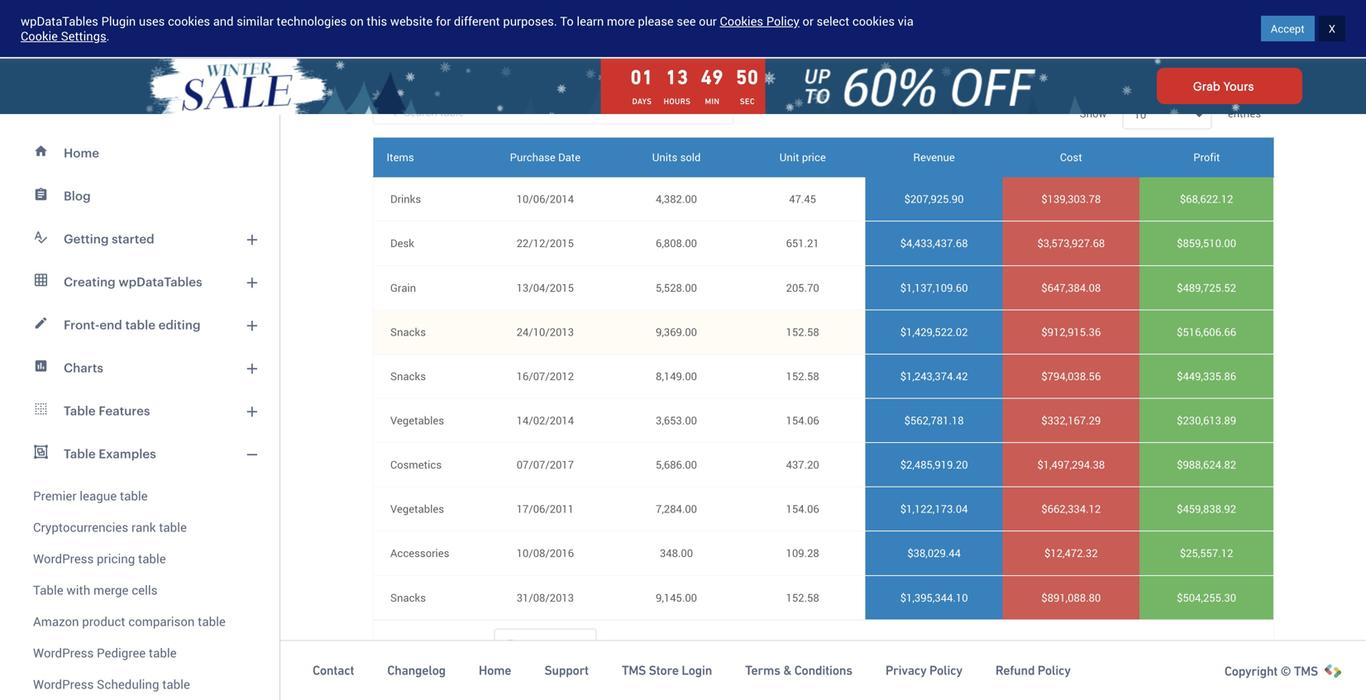 Task type: locate. For each thing, give the bounding box(es) containing it.
get
[[1244, 21, 1262, 37]]

1 vertical spatial 152.58
[[786, 369, 820, 384]]

0 vertical spatial snacks
[[390, 325, 426, 340]]

2 vertical spatial snacks
[[390, 591, 426, 605]]

1 vertical spatial wordpress
[[33, 645, 94, 662]]

wordpress pricing table link
[[10, 544, 270, 575]]

0 vertical spatial wpdatatables
[[21, 13, 98, 29]]

policy inside the wpdatatables plugin uses cookies and similar technologies on this website for different purposes. to learn more please see our cookies policy or select cookies via cookie settings .
[[767, 13, 800, 29]]

accept button
[[1261, 16, 1315, 41]]

0 horizontal spatial policy
[[767, 13, 800, 29]]

via
[[898, 13, 914, 29]]

207,925.90
[[911, 192, 964, 207]]

2 cookies from the left
[[853, 13, 895, 29]]

0 vertical spatial 152.58
[[786, 325, 820, 340]]

2 wordpress from the top
[[33, 645, 94, 662]]

0 vertical spatial items
[[387, 150, 414, 165]]

table up 'premier league table'
[[64, 447, 96, 461]]

accessories
[[390, 546, 450, 561]]

1 vegetables from the top
[[390, 413, 444, 428]]

3 wordpress from the top
[[33, 676, 94, 693]]

creating wpdatatables link
[[10, 261, 270, 304]]

price
[[802, 150, 826, 165]]

front-end table editing
[[64, 318, 201, 332]]

2 vegetables from the top
[[390, 502, 444, 517]]

cryptocurrencies rank table
[[33, 519, 187, 536]]

table for end
[[125, 318, 156, 332]]

348.00
[[660, 546, 693, 561]]

vegetables down cosmetics
[[390, 502, 444, 517]]

premier
[[33, 488, 77, 505]]

31/08/2013
[[517, 591, 574, 605]]

wordpress down wordpress pedigree table
[[33, 676, 94, 693]]

1,122,173.04
[[907, 502, 968, 517]]

152.58 for 1,429,522.02
[[786, 325, 820, 340]]

1 horizontal spatial items
[[415, 652, 447, 668]]

wpdatatables left .
[[21, 13, 98, 29]]

see
[[677, 13, 696, 29]]

examples
[[99, 447, 156, 461]]

5,686.00
[[656, 458, 697, 472]]

0 horizontal spatial home
[[64, 146, 99, 160]]

3 snacks from the top
[[390, 591, 426, 605]]

plugin
[[101, 13, 136, 29]]

table down comparison
[[149, 645, 177, 662]]

0 vertical spatial home
[[64, 146, 99, 160]]

table down wordpress pedigree table link
[[162, 676, 190, 693]]

0 horizontal spatial home link
[[10, 132, 270, 175]]

2 horizontal spatial policy
[[1038, 664, 1071, 679]]

1 snacks from the top
[[390, 325, 426, 340]]

grab
[[1194, 79, 1221, 93]]

1 vertical spatial items
[[415, 652, 447, 668]]

wpdatatables - tables and charts manager wordpress plugin image
[[17, 14, 175, 44]]

x button
[[1319, 16, 1346, 41]]

snacks for 16/07/2012
[[390, 369, 426, 384]]

wpdatatables up editing
[[119, 275, 202, 289]]

Cost number field
[[1020, 646, 1124, 676]]

3 152.58 from the top
[[786, 591, 820, 605]]

1 154.06 from the top
[[786, 413, 820, 428]]

end
[[100, 318, 122, 332]]

our
[[699, 13, 717, 29]]

cost: activate to sort column ascending element
[[1003, 138, 1140, 177]]

table features
[[64, 404, 150, 418]]

policy right refund at the bottom
[[1038, 664, 1071, 679]]

0 horizontal spatial items
[[387, 150, 414, 165]]

8,149.00
[[656, 369, 697, 384]]

cookies left and
[[168, 13, 210, 29]]

snacks for 31/08/2013
[[390, 591, 426, 605]]

table features link
[[10, 390, 270, 433]]

table for table features
[[64, 404, 96, 418]]

459,838.92
[[1183, 502, 1237, 517]]

home link down from text box
[[479, 663, 512, 679]]

25,557.12
[[1186, 546, 1234, 561]]

154.06 up 109.28
[[786, 502, 820, 517]]

10 button
[[1135, 101, 1201, 129]]

table left with
[[33, 582, 63, 599]]

1 horizontal spatial home
[[479, 664, 512, 679]]

13/04/2015
[[517, 280, 574, 295]]

home link
[[10, 132, 270, 175], [479, 663, 512, 679]]

profit: activate to sort column ascending element
[[1140, 138, 1274, 177]]

units sold: activate to sort column ascending element
[[613, 138, 740, 177]]

2 152.58 from the top
[[786, 369, 820, 384]]

0 horizontal spatial cookies
[[168, 13, 210, 29]]

wpdatatables inside the wpdatatables plugin uses cookies and similar technologies on this website for different purposes. to learn more please see our cookies policy or select cookies via cookie settings .
[[21, 13, 98, 29]]

1 wordpress from the top
[[33, 551, 94, 568]]

1 vertical spatial 154.06
[[786, 502, 820, 517]]

table inside "link"
[[120, 488, 148, 505]]

2 vertical spatial 152.58
[[786, 591, 820, 605]]

snacks for 24/10/2013
[[390, 325, 426, 340]]

wordpress inside wordpress scheduling table link
[[33, 676, 94, 693]]

table inside "link"
[[33, 582, 63, 599]]

1,243,374.42
[[907, 369, 968, 384]]

cells
[[132, 582, 158, 599]]

on
[[350, 13, 364, 29]]

wordpress for wordpress scheduling table
[[33, 676, 94, 693]]

891,088.80
[[1048, 591, 1101, 605]]

1 vertical spatial table
[[64, 447, 96, 461]]

items inside button
[[415, 652, 447, 668]]

1 152.58 from the top
[[786, 325, 820, 340]]

cryptocurrencies rank table link
[[10, 512, 270, 544]]

table right rank
[[159, 519, 187, 536]]

437.20
[[786, 458, 820, 472]]

policy right privacy
[[930, 664, 963, 679]]

features
[[99, 404, 150, 418]]

table down charts
[[64, 404, 96, 418]]

1 vertical spatial home
[[479, 664, 512, 679]]

table for pricing
[[138, 551, 166, 568]]

wordpress down the amazon at the bottom of the page
[[33, 645, 94, 662]]

days
[[632, 97, 652, 106]]

wordpress inside wordpress pricing table link
[[33, 551, 94, 568]]

snacks
[[390, 325, 426, 340], [390, 369, 426, 384], [390, 591, 426, 605]]

select
[[817, 13, 850, 29]]

changelog
[[387, 664, 446, 679]]

0 vertical spatial wordpress
[[33, 551, 94, 568]]

pedigree
[[97, 645, 146, 662]]

1 horizontal spatial policy
[[930, 664, 963, 679]]

154.06 for 7,284.00
[[786, 502, 820, 517]]

1 vertical spatial home link
[[479, 663, 512, 679]]

similar
[[237, 13, 274, 29]]

refund policy link
[[996, 663, 1071, 679]]

0 vertical spatial 154.06
[[786, 413, 820, 428]]

table for scheduling
[[162, 676, 190, 693]]

contact link
[[313, 663, 354, 679]]

items for items: activate to sort column ascending element
[[387, 150, 414, 165]]

cookies
[[168, 13, 210, 29], [853, 13, 895, 29]]

unit price
[[780, 150, 826, 165]]

home down from text box
[[479, 664, 512, 679]]

table examples link
[[10, 433, 270, 476]]

0 vertical spatial table
[[64, 404, 96, 418]]

9,369.00
[[656, 325, 697, 340]]

0 horizontal spatial wpdatatables
[[21, 13, 98, 29]]

privacy
[[886, 664, 927, 679]]

revenue: activate to sort column ascending element
[[866, 138, 1003, 177]]

table right 'end'
[[125, 318, 156, 332]]

purchase date: activate to sort column ascending element
[[478, 138, 613, 177]]

product
[[82, 613, 125, 630]]

refund
[[996, 664, 1035, 679]]

revenue
[[914, 150, 955, 165]]

store
[[649, 664, 679, 679]]

1,395,344.10
[[907, 591, 968, 605]]

2 vertical spatial wordpress
[[33, 676, 94, 693]]

1 vertical spatial vegetables
[[390, 502, 444, 517]]

cryptocurrencies
[[33, 519, 128, 536]]

policy left or
[[767, 13, 800, 29]]

charts
[[64, 361, 103, 375]]

0 horizontal spatial tms
[[622, 664, 646, 679]]

cookies left 'via'
[[853, 13, 895, 29]]

1 vertical spatial snacks
[[390, 369, 426, 384]]

1 horizontal spatial wpdatatables
[[119, 275, 202, 289]]

152.58 for 1,395,344.10
[[786, 591, 820, 605]]

0 vertical spatial vegetables
[[390, 413, 444, 428]]

cookies policy link
[[720, 13, 800, 29]]

Units sold number field
[[630, 646, 724, 676]]

getting started
[[64, 232, 154, 246]]

647,384.08
[[1048, 280, 1101, 295]]

items: activate to sort column ascending element
[[374, 138, 478, 177]]

table up cells
[[138, 551, 166, 568]]

cookie
[[21, 28, 58, 44]]

home
[[64, 146, 99, 160], [479, 664, 512, 679]]

154.06 up 437.20
[[786, 413, 820, 428]]

pricing
[[97, 551, 135, 568]]

wordpress inside wordpress pedigree table link
[[33, 645, 94, 662]]

2 154.06 from the top
[[786, 502, 820, 517]]

unit price: activate to sort column ascending element
[[740, 138, 866, 177]]

139,303.78
[[1048, 192, 1101, 207]]

1 horizontal spatial cookies
[[853, 13, 895, 29]]

wordpress scheduling table
[[33, 676, 190, 693]]

1,429,522.02
[[907, 325, 968, 340]]

comparison
[[128, 613, 195, 630]]

1 horizontal spatial tms
[[1294, 664, 1319, 679]]

more
[[607, 13, 635, 29]]

profit
[[1194, 150, 1221, 165]]

home up blog
[[64, 146, 99, 160]]

01
[[631, 66, 654, 89]]

table up cryptocurrencies rank table link
[[120, 488, 148, 505]]

vegetables up cosmetics
[[390, 413, 444, 428]]

table for rank
[[159, 519, 187, 536]]

1 vertical spatial wpdatatables
[[119, 275, 202, 289]]

wordpress up with
[[33, 551, 94, 568]]

table
[[64, 404, 96, 418], [64, 447, 96, 461], [33, 582, 63, 599]]

home link up blog
[[10, 132, 270, 175]]

2 vertical spatial table
[[33, 582, 63, 599]]

amazon
[[33, 613, 79, 630]]

tms left store
[[622, 664, 646, 679]]

policy
[[767, 13, 800, 29], [930, 664, 963, 679], [1038, 664, 1071, 679]]

getting started link
[[10, 218, 270, 261]]

tms right ©
[[1294, 664, 1319, 679]]

9,145.00
[[656, 591, 697, 605]]

policy for refund policy
[[1038, 664, 1071, 679]]

154.06 for 3,653.00
[[786, 413, 820, 428]]

started
[[1265, 21, 1303, 37]]

table for league
[[120, 488, 148, 505]]

24/10/2013
[[517, 325, 574, 340]]

tms store login link
[[622, 663, 712, 679]]

wpdatatables
[[21, 13, 98, 29], [119, 275, 202, 289]]

2 snacks from the top
[[390, 369, 426, 384]]



Task type: describe. For each thing, give the bounding box(es) containing it.
3,573,927.68
[[1044, 236, 1105, 251]]

wpdatatables plugin uses cookies and similar technologies on this website for different purposes. to learn more please see our cookies policy or select cookies via cookie settings .
[[21, 13, 914, 44]]

technologies
[[277, 13, 347, 29]]

desk
[[390, 236, 414, 251]]

Profit number field
[[1157, 646, 1257, 676]]

contact
[[313, 664, 354, 679]]

scheduling
[[97, 676, 159, 693]]

50
[[736, 66, 759, 89]]

get started link
[[1197, 9, 1350, 49]]

.
[[106, 28, 110, 44]]

blog link
[[10, 175, 270, 218]]

cosmetics
[[390, 458, 442, 472]]

front-
[[64, 318, 100, 332]]

please
[[638, 13, 674, 29]]

premier league table
[[33, 488, 148, 505]]

date
[[558, 150, 581, 165]]

tms store login
[[622, 664, 712, 679]]

859,510.00
[[1183, 236, 1237, 251]]

items for items button
[[415, 652, 447, 668]]

47.45
[[789, 192, 817, 207]]

amazon product comparison table
[[33, 613, 226, 630]]

1 horizontal spatial home link
[[479, 663, 512, 679]]

grab yours
[[1194, 79, 1254, 93]]

changelog link
[[387, 663, 446, 679]]

22/12/2015
[[517, 236, 574, 251]]

1 cookies from the left
[[168, 13, 210, 29]]

copyright © tms
[[1225, 664, 1319, 679]]

creating
[[64, 275, 116, 289]]

sold
[[680, 150, 701, 165]]

to
[[560, 13, 574, 29]]

0 vertical spatial home link
[[10, 132, 270, 175]]

settings
[[61, 28, 106, 44]]

49
[[701, 66, 724, 89]]

table for table with merge cells
[[33, 582, 63, 599]]

privacy policy
[[886, 664, 963, 679]]

10/06/2014
[[517, 192, 574, 207]]

learn
[[577, 13, 604, 29]]

league
[[80, 488, 117, 505]]

504,255.30
[[1183, 591, 1237, 605]]

table with merge cells
[[33, 582, 158, 599]]

To text field
[[494, 663, 597, 693]]

rank
[[131, 519, 156, 536]]

table with merge cells link
[[10, 575, 270, 606]]

10
[[1135, 107, 1147, 122]]

From text field
[[494, 629, 597, 659]]

policy for privacy policy
[[930, 664, 963, 679]]

562,781.18
[[911, 413, 964, 428]]

conditions
[[795, 664, 853, 679]]

wordpress scheduling table link
[[10, 669, 270, 701]]

refund policy
[[996, 664, 1071, 679]]

columns
[[407, 67, 453, 83]]

wordpress pricing table
[[33, 551, 166, 568]]

7,284.00
[[656, 502, 697, 517]]

662,334.12
[[1048, 502, 1101, 517]]

3,653.00
[[656, 413, 697, 428]]

wordpress for wordpress pedigree table
[[33, 645, 94, 662]]

vegetables for 17/06/2011
[[390, 502, 444, 517]]

and
[[213, 13, 234, 29]]

table for pedigree
[[149, 645, 177, 662]]

units sold
[[652, 150, 701, 165]]

vegetables for 14/02/2014
[[390, 413, 444, 428]]

Unit price number field
[[757, 646, 849, 676]]

table examples
[[64, 447, 156, 461]]

or
[[803, 13, 814, 29]]

getting
[[64, 232, 109, 246]]

uses
[[139, 13, 165, 29]]

this
[[367, 13, 387, 29]]

449,335.86
[[1183, 369, 1237, 384]]

230,613.89
[[1183, 413, 1237, 428]]

login
[[682, 664, 712, 679]]

wordpress for wordpress pricing table
[[33, 551, 94, 568]]

332,167.29
[[1048, 413, 1101, 428]]

table for table examples
[[64, 447, 96, 461]]

for
[[436, 13, 451, 29]]

14/02/2014
[[517, 413, 574, 428]]

drinks
[[390, 192, 421, 207]]

started
[[112, 232, 154, 246]]

purposes.
[[503, 13, 557, 29]]

support link
[[545, 663, 589, 679]]

cookie settings button
[[21, 28, 106, 44]]

amazon product comparison table link
[[10, 606, 270, 638]]

support
[[545, 664, 589, 679]]

table right comparison
[[198, 613, 226, 630]]

988,624.82
[[1183, 458, 1237, 472]]

Revenue number field
[[882, 646, 987, 676]]

cost
[[1060, 150, 1083, 165]]

205.70
[[786, 280, 820, 295]]

12,472.32
[[1051, 546, 1098, 561]]

Search form search field
[[348, 17, 903, 40]]

premier league table link
[[10, 476, 270, 512]]

merge
[[93, 582, 129, 599]]

4,382.00
[[656, 192, 697, 207]]

68,622.12
[[1186, 192, 1234, 207]]

651.21
[[786, 236, 820, 251]]

cookies
[[720, 13, 764, 29]]

152.58 for 1,243,374.42
[[786, 369, 820, 384]]



Task type: vqa. For each thing, say whether or not it's contained in the screenshot.


